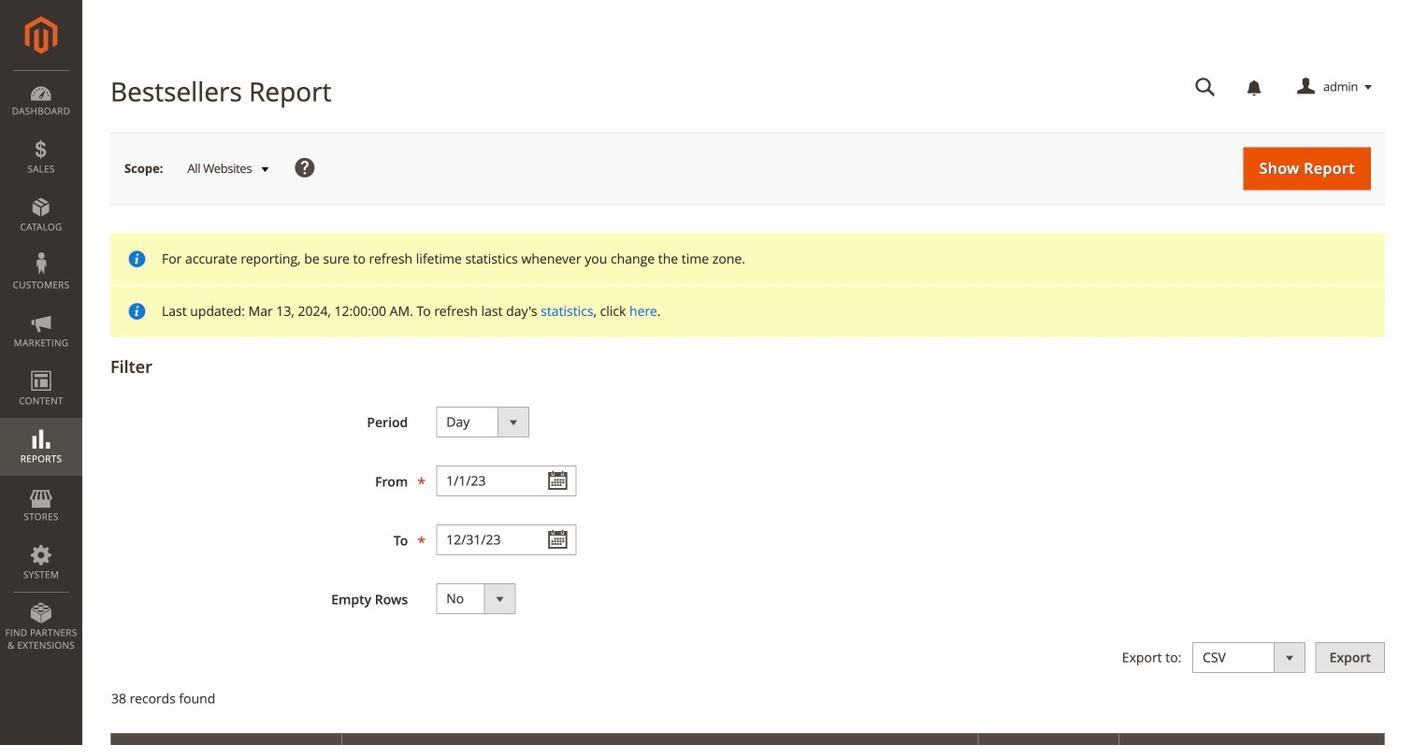 Task type: locate. For each thing, give the bounding box(es) containing it.
None text field
[[1183, 71, 1229, 104]]

None text field
[[436, 466, 577, 497], [436, 525, 577, 556], [436, 466, 577, 497], [436, 525, 577, 556]]

magento admin panel image
[[25, 16, 58, 54]]

menu bar
[[0, 70, 82, 662]]



